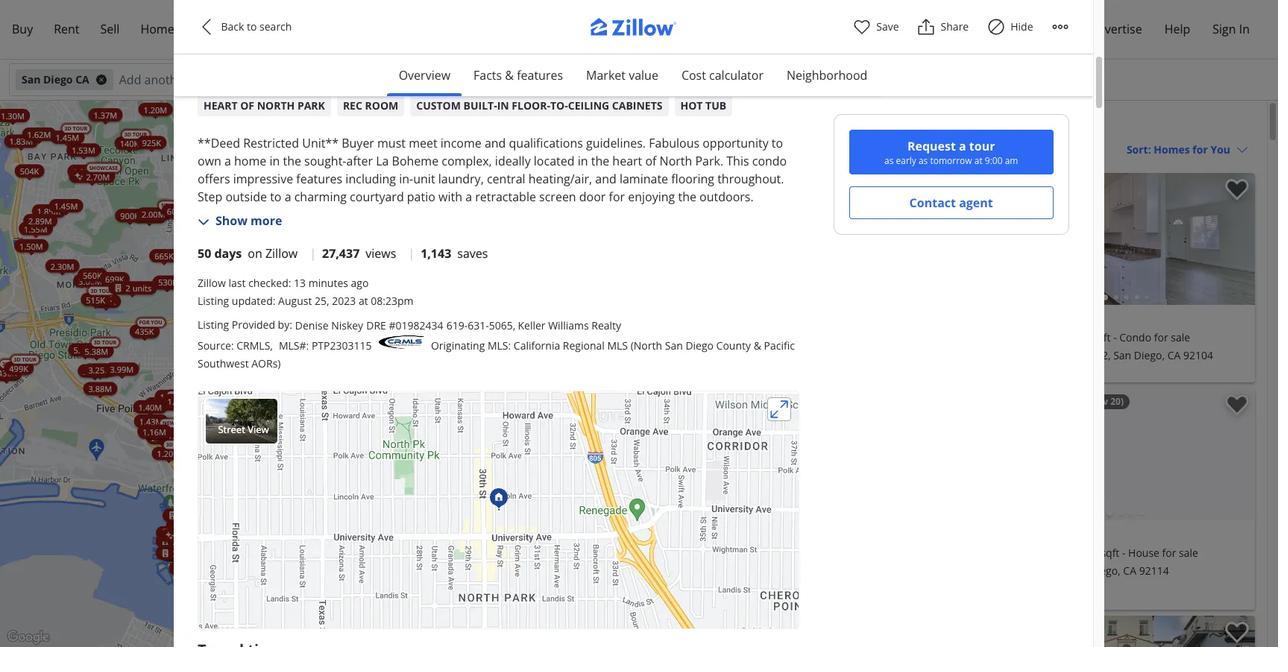 Task type: vqa. For each thing, say whether or not it's contained in the screenshot.
History to the bottom
no



Task type: locate. For each thing, give the bounding box(es) containing it.
0 horizontal spatial 925k
[[142, 137, 161, 148]]

new for 1.70m
[[422, 431, 434, 438]]

1 listing from the top
[[198, 294, 229, 308]]

custom built-in floor-to-ceiling cabinets list item
[[410, 96, 669, 117]]

900k link
[[263, 141, 293, 154], [285, 152, 314, 166], [115, 209, 145, 222], [386, 405, 416, 419]]

575k link up 570k
[[501, 379, 531, 392]]

2 vertical spatial 895k link
[[169, 562, 198, 575]]

zillow for 50 days on zillow
[[265, 245, 298, 262]]

685k up 1.29m link
[[283, 381, 302, 393]]

1 vertical spatial 775k link
[[501, 593, 531, 606]]

999k up california
[[537, 320, 556, 331]]

2 vertical spatial 1.55m
[[341, 399, 365, 410]]

1.45m up 1.53m link
[[56, 131, 79, 143]]

new inside new 140k
[[532, 473, 544, 480]]

custom built-in floor-to-ceiling cabinets
[[416, 99, 663, 113]]

chevron down image down step
[[198, 217, 210, 228]]

725k inside 299k 725k
[[695, 595, 714, 606]]

445 island ave unit 403, san diego, ca 92101 image
[[731, 616, 990, 647]]

search
[[260, 19, 292, 34]]

(nov
[[1087, 395, 1108, 408]]

new for 600k
[[618, 564, 631, 570]]

795k up minus image
[[687, 597, 706, 608]]

ceiling inside list item
[[568, 99, 609, 113]]

3745 mississippi st unit 3, san diego, ca 92104 image
[[731, 173, 990, 305]]

new inside new 1.70m
[[422, 431, 434, 438]]

1.25m inside 3d tour 1.25m
[[264, 575, 288, 586]]

two
[[442, 225, 463, 241]]

rec room
[[343, 99, 398, 113]]

0 horizontal spatial 599k link
[[303, 552, 332, 566]]

750k
[[170, 536, 189, 547], [352, 588, 371, 599]]

1.80m up 2.95m
[[452, 315, 476, 326]]

1.35m for right 1.35m link
[[694, 482, 717, 493]]

this
[[727, 153, 749, 170]]

1 vertical spatial at
[[359, 294, 368, 308]]

0 vertical spatial 740k link
[[278, 382, 307, 395]]

799k for 799k link to the bottom
[[174, 547, 194, 559]]

999k for 999k link to the middle
[[369, 306, 388, 318]]

1 horizontal spatial 695k
[[225, 580, 244, 592]]

1.50m inside new 1.50m
[[150, 398, 174, 409]]

1 horizontal spatial 1.99m link
[[404, 335, 438, 348]]

0 vertical spatial 989k
[[337, 192, 356, 203]]

more image
[[1052, 18, 1069, 36]]

sauna,
[[417, 243, 454, 259]]

725k link down 288k link
[[413, 627, 442, 640]]

895k inside 3d tour 895k
[[447, 541, 467, 552]]

ba for 2 ba
[[783, 330, 795, 345]]

new inside new 851k
[[635, 522, 647, 529]]

999k link
[[364, 305, 393, 319], [532, 319, 561, 332], [176, 496, 205, 510]]

property images, use arrow keys to navigate, image 1 of 24 group
[[731, 173, 990, 305], [996, 173, 1255, 309]]

2.60m up 3.89m at bottom
[[203, 404, 227, 415]]

449k link up dre
[[370, 302, 399, 316]]

built- inside list item
[[464, 99, 497, 113]]

floor- inside **deed restricted unit** buyer must meet income and qualifications guidelines. fabulous opportunity to own a home in the sought-after la boheme complex, ideally located in the heart of north park. this condo offers impressive features including in-unit laundry, central heating/air, and laminate flooring throughout. step outside to a charming courtyard patio with a retractable screen door for enjoying the outdoors. upgrades include custom built-in floor-to-ceiling cabinets in the dining area and second bedroom providing ample storage space. the unit also includes two gated underground parking spaces and additional storage. the complex features a gym, rec room, sauna, hot tub, and an on-site manager. conveniently located near university ave, close to restaurants, bars, and shops.
[[384, 207, 414, 223]]

tour inside 3d tour 515k
[[99, 287, 113, 294]]

close inside main content
[[1008, 623, 1032, 635]]

2.60m link down north
[[671, 182, 705, 195]]

link
[[536, 225, 576, 246], [559, 260, 599, 280], [558, 269, 598, 289], [344, 361, 380, 381], [342, 361, 378, 381], [418, 365, 454, 386], [680, 368, 720, 389], [255, 371, 291, 391]]

1 chevron right image from the left
[[965, 230, 983, 248]]

92104 for 3780 swift ave unit 2, san diego, ca 92104
[[1184, 348, 1213, 362]]

days for 50
[[214, 245, 242, 262]]

2 property images, use arrow keys to navigate, image 1 of 24 group from the left
[[996, 173, 1255, 309]]

1 for 1 ba
[[769, 546, 775, 560]]

2 vertical spatial on
[[773, 395, 785, 408]]

1 horizontal spatial 1.55m link
[[336, 397, 370, 411]]

features inside 'button'
[[517, 67, 563, 84]]

in down facts
[[497, 99, 509, 113]]

ago for 24 minutes ago
[[795, 180, 811, 192]]

$15,000
[[1052, 395, 1085, 408]]

1 horizontal spatial 649k
[[237, 580, 256, 591]]

advertise link
[[1080, 12, 1153, 47]]

zillow for 2 days on zillow
[[1052, 180, 1079, 192]]

2 92104 from the left
[[1184, 348, 1213, 362]]

806 selma pl, san diego, ca 92114 link
[[1002, 562, 1249, 580]]

1 vertical spatial for
[[1154, 330, 1168, 345]]

699k down 3.13m in the bottom of the page
[[174, 548, 194, 559]]

6.95m link
[[209, 460, 243, 474]]

1 horizontal spatial diego
[[686, 338, 714, 353]]

220k link up 860k
[[622, 583, 652, 597]]

1.45m inside 1.45m link
[[54, 200, 78, 211]]

1 horizontal spatial property images, use arrow keys to navigate, image 1 of 24 group
[[996, 173, 1255, 309]]

6 inside main content
[[743, 395, 748, 408]]

729k
[[213, 396, 232, 407], [665, 508, 684, 519], [229, 515, 248, 526], [317, 594, 336, 605]]

2.60m up 1.52m
[[393, 390, 416, 401]]

1.55m link up 2.95m
[[467, 312, 501, 325]]

what's
[[198, 26, 259, 51]]

the down ample
[[198, 243, 218, 259]]

1 horizontal spatial 3d tour 800k
[[687, 538, 714, 556]]

on for 2
[[1038, 180, 1050, 192]]

2 chevron right image from the left
[[1230, 230, 1248, 248]]

549k down 653k
[[438, 184, 457, 196]]

0 horizontal spatial 3d tour 800k
[[589, 537, 616, 554]]

3d tour 729k
[[229, 509, 257, 526]]

built-
[[464, 99, 497, 113], [342, 207, 371, 223]]

0 horizontal spatial 529k link
[[87, 291, 117, 304]]

349k link
[[528, 103, 558, 116]]

unit left 2,
[[1075, 348, 1099, 362]]

325k
[[438, 395, 457, 406]]

1 vertical spatial 575k link
[[152, 276, 182, 289]]

laminate flooring throughout list item
[[198, 69, 399, 90]]

1.80m link down 299k 725k
[[431, 621, 465, 635]]

585k inside the "for you 585k"
[[566, 556, 585, 567]]

650k link up new 1.70m
[[406, 413, 436, 427]]

525k link
[[311, 350, 341, 363], [386, 371, 422, 392], [225, 561, 254, 574]]

925k link
[[137, 136, 166, 149], [564, 312, 593, 325]]

street view
[[218, 423, 269, 437]]

930k
[[388, 148, 407, 159], [357, 430, 376, 441]]

features up charming
[[296, 171, 342, 187]]

bd
[[746, 546, 758, 560]]

220k for topmost 220k link
[[628, 584, 647, 595]]

1 as from the left
[[885, 154, 894, 167]]

398k link
[[490, 135, 520, 148]]

315k link
[[526, 383, 556, 396]]

2.30m link up 1.28m link
[[353, 490, 387, 503]]

1.10m
[[252, 193, 275, 205], [433, 329, 456, 340], [489, 349, 512, 360], [226, 546, 249, 557]]

1.40m up 1.65m
[[259, 331, 283, 342]]

1.15m up the 'including'
[[350, 159, 374, 170]]

430k inside "3d tour 430k"
[[0, 367, 17, 378]]

minutes up 25,
[[309, 276, 348, 290]]

2 horizontal spatial 475k
[[543, 397, 562, 408]]

of up laminate
[[645, 153, 657, 170]]

569k link
[[232, 578, 261, 592], [232, 582, 262, 596]]

new inside new 585k
[[372, 598, 384, 605]]

2.80m inside the '2.80m 1.10m'
[[338, 542, 361, 554]]

0 vertical spatial 475k link
[[278, 382, 307, 395]]

725k up **deed
[[180, 119, 199, 131]]

you for 435k
[[151, 319, 162, 326]]

1 vertical spatial close
[[1008, 623, 1032, 635]]

989k link up 400k
[[370, 331, 399, 344]]

1.55m up 2.90m
[[341, 399, 365, 410]]

1 property images, use arrow keys to navigate, image 1 of 24 group from the left
[[731, 173, 990, 305]]

tour inside 3d tour 1.45m
[[73, 125, 87, 132]]

screen inside list item
[[629, 72, 668, 86]]

899k link
[[599, 584, 629, 598], [263, 605, 293, 618]]

diego,
[[890, 348, 921, 362], [1134, 348, 1165, 362], [894, 564, 924, 578], [1090, 564, 1121, 578]]

1.80m down 299k 725k
[[436, 622, 460, 634]]

1.99m for top the 1.99m link
[[73, 165, 96, 177]]

550k link
[[419, 199, 449, 213], [243, 245, 272, 258], [495, 418, 525, 431], [607, 546, 637, 560]]

1 horizontal spatial 695k link
[[220, 579, 250, 593]]

2 horizontal spatial 775k link
[[576, 417, 606, 430]]

county
[[716, 338, 751, 353]]

650k up new 585k
[[379, 572, 398, 584]]

989k link
[[332, 191, 362, 204], [370, 331, 399, 344]]

0 vertical spatial 1.24m link
[[404, 260, 438, 273]]

1 | from the left
[[310, 245, 316, 262]]

by:
[[278, 318, 292, 332]]

1.80m link up 830k
[[665, 337, 699, 350]]

0 vertical spatial 599k link
[[481, 457, 511, 470]]

465k link
[[494, 347, 524, 360]]

1 horizontal spatial 725k link
[[413, 627, 442, 640]]

790k link
[[623, 385, 653, 399]]

930k down 2.90m
[[357, 430, 376, 441]]

2.50m link down mls#:
[[275, 368, 309, 382]]

0 horizontal spatial 699k link
[[100, 272, 129, 285]]

899k for topmost '899k' link
[[604, 585, 623, 596]]

diego, left 92108
[[894, 564, 924, 578]]

895k for topmost 895k link
[[335, 385, 355, 396]]

1 horizontal spatial 815k
[[591, 594, 610, 605]]

475k inside 3d tour 475k
[[422, 201, 441, 212]]

3d inside 3d tour 649k
[[242, 573, 249, 580]]

1 horizontal spatial 610k
[[288, 353, 307, 364]]

3d tour 725k
[[180, 113, 207, 131]]

610k link up 1.39m
[[236, 540, 266, 553]]

1.98m link
[[470, 245, 504, 259]]

600k up new 585k
[[376, 580, 395, 591]]

2 | from the left
[[408, 245, 415, 262]]

5.95m
[[73, 344, 97, 355]]

3.00m for the middle 3.00m "link"
[[348, 495, 372, 507]]

995k
[[389, 627, 408, 638]]

ca left 92108
[[927, 564, 940, 578]]

729k for the top 729k link
[[213, 396, 232, 407]]

diego for san diego ca
[[43, 72, 73, 87]]

1.55m for the middle 1.55m link
[[341, 399, 365, 410]]

0 vertical spatial days
[[1015, 180, 1036, 192]]

600k link up new 585k
[[371, 579, 401, 593]]

unit for 3,
[[831, 348, 855, 362]]

chevron down image
[[394, 74, 406, 86], [650, 74, 662, 86], [740, 74, 752, 86], [1236, 144, 1248, 155]]

1.45m up 2.89m link
[[54, 200, 78, 211]]

for inside for you 435k
[[139, 319, 150, 326]]

0 vertical spatial 899k link
[[599, 584, 629, 598]]

989k link down the 'including'
[[332, 191, 362, 204]]

1 horizontal spatial at
[[975, 154, 983, 167]]

restaurants inside list item
[[463, 72, 537, 86]]

3.99m link down two
[[434, 243, 468, 256]]

unit for 2,
[[1075, 348, 1099, 362]]

3.88m
[[88, 383, 112, 394]]

1.70m inside 3d tour 1.70m
[[333, 394, 357, 406]]

850k link
[[473, 392, 503, 405]]

0 vertical spatial 695k link
[[91, 294, 121, 308]]

close
[[283, 261, 311, 277]]

1 1 from the left
[[737, 546, 743, 560]]

last
[[229, 276, 246, 290]]

1 horizontal spatial door
[[671, 72, 702, 86]]

529k for the bottommost the 529k link
[[93, 292, 112, 303]]

1.99m link down #01982434
[[404, 335, 438, 348]]

685k down 299k 725k
[[455, 616, 474, 627]]

3d inside 3d tour 1.45m
[[65, 125, 71, 132]]

1.37m
[[94, 109, 117, 120]]

0 vertical spatial 610k
[[288, 353, 307, 364]]

0 horizontal spatial 640k link
[[175, 493, 204, 507]]

1.15m up 995k link
[[412, 610, 435, 621]]

the down custom
[[319, 225, 339, 241]]

6
[[743, 395, 748, 408], [177, 547, 182, 559], [200, 563, 205, 574]]

chevron left image
[[198, 18, 216, 36], [738, 446, 756, 464]]

92104 left 3780
[[939, 348, 969, 362]]

400k link
[[379, 351, 408, 364]]

806 selma pl, san diego, ca 92114 image
[[996, 389, 1255, 521]]

140k inside new 140k
[[517, 480, 536, 491]]

899k link down 959k link
[[263, 605, 293, 618]]

1.15m down "keller"
[[519, 339, 542, 350]]

3950 ohio st unit 230 image
[[198, 391, 799, 629]]

24
[[743, 180, 753, 192]]

tour inside 3d tour 1.76m
[[295, 191, 309, 197]]

299k 725k
[[217, 587, 714, 606]]

14
[[219, 587, 228, 598]]

property images, use arrow keys to navigate, image 1 of 4 group
[[996, 389, 1255, 524]]

1 horizontal spatial of
[[645, 153, 657, 170]]

tour inside 3d tour 5.38m
[[102, 339, 117, 346]]

699k up 669k link
[[583, 391, 603, 402]]

close to restaurants list item
[[405, 69, 543, 90]]

property images, use arrow keys to navigate, image 1 of 24 group for 2,
[[996, 173, 1255, 309]]

door inside retractable screen door list item
[[671, 72, 702, 86]]

739k
[[253, 385, 272, 396]]

0 vertical spatial 530k link
[[153, 275, 183, 289]]

in inside list item
[[497, 99, 509, 113]]

san inside "california regional mls (north san diego county & pacific southwest aors)"
[[665, 338, 683, 353]]

690k for the leftmost 690k "link"
[[505, 394, 524, 405]]

0 vertical spatial 1.55m link
[[19, 222, 53, 235]]

220k for the bottom 220k link
[[652, 610, 671, 621]]

chevron left image down 6 days on zillow
[[738, 446, 756, 464]]

restaurants,
[[329, 261, 396, 277]]

1 vertical spatial 450k
[[376, 386, 395, 397]]

1 horizontal spatial minutes
[[755, 180, 792, 192]]

1.99m link down 1.53m link
[[67, 164, 101, 178]]

market
[[587, 67, 626, 84]]

0 horizontal spatial built-
[[342, 207, 371, 223]]

538k
[[255, 252, 274, 263]]

0 horizontal spatial 585k
[[357, 604, 376, 616]]

new inside new 2.00m
[[161, 202, 173, 209]]

999k for the left 999k link
[[181, 497, 200, 509]]

930k link
[[383, 147, 412, 160], [352, 429, 382, 442]]

2 vertical spatial 2.00m link
[[664, 559, 698, 573]]

diego up the results
[[764, 115, 805, 135]]

999k up "820k" "link"
[[181, 497, 200, 509]]

main content
[[719, 101, 1267, 647]]

0 vertical spatial ba
[[783, 330, 795, 345]]

heart of north park list item
[[198, 96, 331, 117]]

800k inside 800k 509k
[[205, 413, 224, 424]]

1 horizontal spatial 475k
[[422, 201, 441, 212]]

save this home image
[[960, 179, 984, 201], [1225, 179, 1249, 201], [1225, 395, 1249, 416]]

2 vertical spatial 650k
[[482, 620, 501, 632]]

new inside new 1.50m
[[169, 392, 182, 399]]

on for 6
[[773, 395, 785, 408]]

799k up "941k" link
[[269, 364, 288, 375]]

condo
[[1120, 330, 1152, 345]]

retractable screen door list item
[[549, 69, 708, 90]]

new for 1.50m
[[169, 392, 182, 399]]

1.40m inside 1.40m 600k
[[353, 417, 376, 428]]

2.50m down two
[[445, 246, 468, 257]]

779k inside 695k 779k
[[414, 344, 433, 355]]

1.88m link
[[191, 362, 225, 375]]

map region
[[0, 85, 806, 647]]

0 vertical spatial 925k
[[142, 137, 161, 148]]

1 92104 from the left
[[939, 348, 969, 362]]

0 vertical spatial 140k
[[120, 137, 139, 148]]

649k inside 3d tour 649k
[[237, 580, 256, 591]]

1.80m for bottommost 1.80m link
[[436, 622, 460, 634]]

0 horizontal spatial 1.99m
[[73, 165, 96, 177]]

989k up 400k
[[375, 332, 394, 343]]

you inside for you 435k
[[151, 319, 162, 326]]

650k down 299k 725k
[[482, 620, 501, 632]]

0 vertical spatial of
[[240, 99, 254, 113]]

1.55m up 2.95m
[[472, 313, 495, 324]]

ideally
[[495, 153, 531, 170]]

2 vertical spatial for
[[1162, 546, 1176, 560]]

insights tags list
[[198, 63, 800, 117]]

1 vertical spatial unit
[[342, 225, 364, 241]]

overview
[[399, 67, 451, 84]]

2 listing from the top
[[198, 318, 229, 332]]

3d inside 3d tour 5.38m
[[94, 339, 101, 346]]

273k link
[[531, 99, 560, 113]]

on inside listed status "list"
[[248, 245, 262, 262]]

park.
[[695, 153, 723, 170]]

899k down new 600k
[[604, 585, 623, 596]]

729k for middle 729k link
[[317, 594, 336, 605]]

bars,
[[399, 261, 427, 277]]

685k
[[283, 381, 302, 393], [455, 616, 474, 627]]

0 vertical spatial 875k
[[498, 190, 517, 201]]

0 vertical spatial 1.18m
[[609, 354, 633, 365]]

570k
[[512, 393, 531, 404]]

zillow logo image
[[579, 18, 699, 44]]

1.18m link down 3.13m in the bottom of the page
[[167, 546, 201, 560]]

ca left real
[[809, 115, 828, 135]]

1.18m down 3.13m in the bottom of the page
[[172, 547, 196, 558]]

475k link down 315k at left bottom
[[537, 396, 567, 409]]

0 horizontal spatial 685k link
[[278, 380, 307, 394]]

2 horizontal spatial 999k link
[[532, 319, 561, 332]]

900k down unit**
[[290, 153, 309, 165]]

0 vertical spatial 610k link
[[283, 352, 312, 365]]

288k
[[405, 604, 424, 615]]

main content containing san diego ca real estate & homes for sale
[[719, 101, 1267, 647]]

door
[[671, 72, 702, 86], [579, 189, 606, 205]]

restaurants inside main content
[[1046, 623, 1098, 635]]

3d tour 800k up 780k
[[589, 537, 616, 554]]

0 horizontal spatial 649k
[[179, 532, 198, 543]]

new inside "new 555k"
[[229, 567, 241, 573]]

0 vertical spatial -
[[1114, 330, 1117, 345]]

and down the heart
[[595, 171, 617, 187]]

2.40m
[[421, 317, 445, 329]]

0 vertical spatial 930k link
[[383, 147, 412, 160]]

2.20m link
[[202, 448, 236, 462]]

aors)
[[252, 356, 281, 371]]

799k
[[269, 364, 288, 375], [174, 547, 194, 559]]

days for 6
[[750, 395, 771, 408]]

for
[[609, 189, 625, 205], [1154, 330, 1168, 345], [1162, 546, 1176, 560]]

new for 585k
[[372, 598, 384, 605]]

tour inside 3d tour 725k
[[193, 113, 207, 120]]

at inside request a tour as early as tomorrow at 9:00 am
[[975, 154, 983, 167]]

property images, use arrow keys to navigate, image 1 of 45 group
[[731, 389, 990, 524]]

1 down $435,000
[[769, 546, 775, 560]]

diego for san diego ca real estate & homes for sale
[[764, 115, 805, 135]]

0 horizontal spatial 1.69m
[[168, 525, 192, 537]]

new inside new 875k
[[513, 184, 525, 190]]

3d tour 2 units
[[196, 552, 230, 569], [200, 562, 234, 580]]

1 horizontal spatial 685k link
[[449, 615, 479, 628]]

days inside listed status "list"
[[214, 245, 242, 262]]

chevron left image
[[1003, 230, 1021, 248]]

1 horizontal spatial 685k
[[455, 616, 474, 627]]

0 horizontal spatial 1.25m link
[[257, 583, 291, 596]]

3780 swift ave unit 2, san diego, ca 92104 image
[[996, 173, 1255, 305]]

140k inside 3d tour 140k
[[120, 137, 139, 148]]

& left "pacific"
[[754, 338, 761, 353]]

1 vertical spatial 875k
[[493, 343, 512, 354]]

0 vertical spatial 3.99m
[[439, 244, 462, 255]]

minutes inside zillow last checked:  13 minutes ago listing updated: august 25, 2023 at 08:23pm
[[309, 276, 348, 290]]

unit left the 3,
[[831, 348, 855, 362]]

600k left step
[[167, 205, 186, 216]]

3d inside the 3d tour 425k
[[427, 193, 434, 199]]

13
[[294, 276, 306, 290]]

to- inside list item
[[550, 99, 568, 113]]

3d inside the 3d tour 795k
[[691, 591, 698, 598]]

0 vertical spatial sqft
[[1092, 330, 1111, 345]]

2.60m link up 1.52m
[[387, 389, 421, 402]]

1.20m inside the 3d tour 1.20m
[[157, 448, 181, 459]]

1.39m link
[[229, 552, 264, 565]]

1 horizontal spatial &
[[754, 338, 761, 353]]

2.70m
[[86, 170, 110, 182]]

729k link
[[208, 395, 237, 408], [659, 506, 689, 520], [312, 592, 342, 606]]

799k link down 3.13m in the bottom of the page
[[169, 546, 199, 560]]

875k inside new 875k
[[498, 190, 517, 201]]

1 horizontal spatial 690k link
[[559, 405, 588, 419]]

631-
[[468, 318, 489, 332]]

floor- inside custom built-in floor-to-ceiling cabinets list item
[[512, 99, 550, 113]]

1 1.16m from the top
[[143, 426, 166, 437]]

600k right "850k"
[[504, 403, 524, 414]]

1 horizontal spatial 735k link
[[700, 585, 729, 599]]

1.83m link
[[4, 134, 38, 148]]

ca right the 3,
[[923, 348, 936, 362]]

2.10m inside 950k 2.10m
[[151, 432, 175, 443]]

ago up 620k
[[351, 276, 369, 290]]

hotel
[[763, 564, 790, 578]]

chevron down image
[[534, 74, 546, 86], [198, 217, 210, 228], [645, 616, 656, 626]]

699k link up 669k
[[578, 390, 608, 403]]

0 vertical spatial 1.70m
[[333, 394, 357, 406]]

899k for the leftmost '899k' link
[[269, 606, 288, 617]]

1.30m link
[[0, 109, 30, 122], [409, 307, 443, 321], [350, 379, 390, 399], [360, 381, 394, 395], [360, 381, 394, 395], [210, 428, 244, 441], [400, 469, 434, 482], [388, 499, 422, 512], [340, 499, 374, 513], [163, 531, 197, 544], [175, 562, 209, 576], [370, 597, 404, 610]]

750k for right 750k 'link'
[[352, 588, 371, 599]]

740k down 315k link
[[541, 398, 560, 409]]

2 1 from the left
[[769, 546, 775, 560]]

0 vertical spatial 750k
[[170, 536, 189, 547]]

ago for 3 hours ago
[[778, 623, 794, 635]]

& inside "california regional mls (north san diego county & pacific southwest aors)"
[[754, 338, 761, 353]]

0 horizontal spatial 740k
[[283, 383, 302, 394]]

538k link
[[250, 250, 280, 264]]

1 vertical spatial 449k link
[[333, 352, 363, 365]]

built- inside **deed restricted unit** buyer must meet income and qualifications guidelines. fabulous opportunity to own a home in the sought-after la boheme complex, ideally located in the heart of north park. this condo offers impressive features including in-unit laundry, central heating/air, and laminate flooring throughout. step outside to a charming courtyard patio with a retractable screen door for enjoying the outdoors. upgrades include custom built-in floor-to-ceiling cabinets in the dining area and second bedroom providing ample storage space. the unit also includes two gated underground parking spaces and additional storage. the complex features a gym, rec room, sauna, hot tub, and an on-site manager. conveniently located near university ave, close to restaurants, bars, and shops.
[[342, 207, 371, 223]]

900k for 900k link to the right of 500k
[[268, 142, 287, 153]]

2 horizontal spatial diego
[[764, 115, 805, 135]]

1 vertical spatial 3.99m link
[[105, 362, 139, 376]]

610k up 3.75m
[[242, 541, 261, 552]]

740k for topmost 740k 'link'
[[283, 383, 302, 394]]

hours
[[750, 623, 776, 635]]

on for 50
[[248, 245, 262, 262]]

0 horizontal spatial at
[[359, 294, 368, 308]]

1 horizontal spatial chevron left image
[[738, 446, 756, 464]]

640k link up "820k" "link"
[[175, 493, 204, 507]]

new for 875k
[[513, 184, 525, 190]]

| for | 1,143 saves
[[408, 245, 415, 262]]

895k down ptp2303115
[[335, 385, 355, 396]]

1.99m for bottom the 1.99m link
[[410, 336, 433, 347]]

san up west
[[1069, 564, 1087, 578]]

new inside new 1.16m
[[163, 420, 175, 426]]

san down buy link
[[22, 72, 41, 87]]

1 vertical spatial 1.35m
[[694, 482, 717, 493]]

92104 down "sqft - condo for sale"
[[1184, 348, 1213, 362]]

3.99m
[[439, 244, 462, 255], [110, 363, 134, 375]]

filters element
[[0, 60, 1278, 101]]

0 vertical spatial screen
[[629, 72, 668, 86]]

|
[[310, 245, 316, 262], [408, 245, 415, 262]]

685k link up 1.29m link
[[278, 380, 307, 394]]

share image
[[917, 18, 935, 36]]

main navigation
[[0, 0, 1278, 60]]

1.18m link down mls
[[604, 353, 638, 367]]

chevron down image down '860k' link
[[645, 616, 656, 626]]

2.25m link
[[647, 121, 681, 135]]

property images, use arrow keys to navigate, image 1 of 24 group for 3,
[[731, 173, 990, 305]]

2 1.16m from the top
[[143, 426, 167, 437]]

599k inside 599k 775k
[[486, 458, 506, 469]]

0 horizontal spatial screen
[[539, 189, 576, 205]]

0 horizontal spatial 1.35m link
[[155, 390, 189, 403]]

chevron right image
[[965, 230, 983, 248], [1230, 230, 1248, 248]]

for inside the "for you 585k"
[[570, 549, 581, 556]]

779k inside 3d tour 779k
[[205, 579, 225, 590]]

1 vertical spatial ,
[[270, 338, 273, 353]]

1.65m
[[254, 343, 277, 354]]

at
[[975, 154, 983, 167], [359, 294, 368, 308]]

1.45m inside 3d tour 1.45m
[[56, 131, 79, 143]]

2 horizontal spatial 2.60m
[[676, 183, 700, 194]]

375k
[[218, 97, 237, 108]]

0 vertical spatial 1.69m
[[263, 195, 287, 207]]

575k for the topmost the 575k link
[[165, 206, 184, 217]]

2
[[536, 104, 541, 115], [424, 174, 429, 186], [1008, 180, 1013, 192], [126, 282, 130, 293], [737, 330, 743, 345], [774, 330, 780, 345], [294, 381, 299, 392], [294, 382, 298, 393], [224, 399, 229, 410], [275, 409, 279, 420], [224, 412, 228, 423], [485, 418, 490, 430], [665, 435, 669, 447], [219, 462, 224, 473], [511, 490, 516, 501], [180, 510, 184, 521], [215, 513, 220, 525], [187, 514, 192, 525], [173, 535, 177, 547], [221, 546, 225, 557], [196, 558, 201, 569], [200, 569, 205, 580], [205, 569, 209, 580], [204, 569, 209, 580], [232, 573, 237, 585], [247, 574, 252, 585], [240, 579, 245, 591]]

located down additional
[[718, 243, 758, 259]]

1.80m link up 2.95m
[[447, 314, 481, 327]]

900k for 900k link below unit**
[[290, 153, 309, 165]]

3d tour
[[435, 168, 458, 175], [676, 429, 699, 436], [200, 514, 222, 520], [184, 521, 207, 528], [184, 529, 207, 536], [256, 534, 278, 541], [188, 541, 211, 548], [202, 562, 225, 568], [216, 562, 239, 569], [216, 563, 238, 569], [259, 567, 281, 574], [219, 573, 242, 579]]

650k link up new 585k
[[374, 571, 403, 585]]

2 vertical spatial 729k link
[[312, 592, 342, 606]]

to- inside **deed restricted unit** buyer must meet income and qualifications guidelines. fabulous opportunity to own a home in the sought-after la boheme complex, ideally located in the heart of north park. this condo offers impressive features including in-unit laundry, central heating/air, and laminate flooring throughout. step outside to a charming courtyard patio with a retractable screen door for enjoying the outdoors. upgrades include custom built-in floor-to-ceiling cabinets in the dining area and second bedroom providing ample storage space. the unit also includes two gated underground parking spaces and additional storage. the complex features a gym, rec room, sauna, hot tub, and an on-site manager. conveniently located near university ave, close to restaurants, bars, and shops.
[[414, 207, 430, 223]]

1 vertical spatial listing
[[198, 318, 229, 332]]

0 vertical spatial 1.80m link
[[447, 314, 481, 327]]

0 horizontal spatial 599k
[[308, 553, 327, 565]]

3950 ohio st unit 230, san diego, ca 92104 image
[[996, 616, 1255, 647]]

725k link
[[210, 280, 240, 293], [689, 594, 719, 607], [413, 627, 442, 640]]

for for 435k
[[139, 319, 150, 326]]

| down the includes
[[408, 245, 415, 262]]

3d inside 3d tour 515k
[[91, 287, 97, 294]]

725k link up minus image
[[689, 594, 719, 607]]

the
[[319, 225, 339, 241], [198, 243, 218, 259]]

0 horizontal spatial 549k
[[249, 367, 268, 379]]

1 horizontal spatial close to restaurants
[[1008, 623, 1098, 635]]

0 vertical spatial 1.10m link
[[428, 328, 462, 342]]

475k down 315k link
[[543, 397, 562, 408]]

additional
[[688, 225, 743, 241]]

& up request
[[915, 115, 926, 135]]

0 horizontal spatial 3.00m
[[78, 275, 102, 286]]



Task type: describe. For each thing, give the bounding box(es) containing it.
2 as from the left
[[919, 154, 928, 167]]

875k inside 875k 'link'
[[493, 343, 512, 354]]

1.15m down 400k link
[[403, 383, 427, 394]]

providing
[[740, 207, 793, 223]]

1.52m
[[396, 426, 419, 437]]

at inside zillow last checked:  13 minutes ago listing updated: august 25, 2023 at 08:23pm
[[359, 294, 368, 308]]

hot tub
[[681, 99, 727, 113]]

1 vertical spatial 200k
[[578, 631, 597, 642]]

0 horizontal spatial 685k
[[283, 381, 302, 393]]

1 vertical spatial 529k link
[[87, 291, 117, 304]]

1 for 1 bd
[[737, 546, 743, 560]]

2 vertical spatial 475k
[[543, 397, 562, 408]]

save
[[877, 19, 899, 34]]

0 vertical spatial 1.25m link
[[398, 345, 432, 358]]

859k
[[270, 249, 289, 260]]

2.65m
[[219, 590, 242, 601]]

999k for 999k link to the right
[[537, 320, 556, 331]]

2.30m link up the new 1.12m
[[325, 545, 359, 558]]

1 vertical spatial 549k link
[[244, 366, 274, 380]]

ca inside 1621 hotel cir s unit e217, san diego, ca 92108 compass
[[927, 564, 940, 578]]

1 vertical spatial 650k link
[[374, 571, 403, 585]]

new for 1.10m
[[271, 187, 283, 194]]

900k link right 500k
[[263, 141, 293, 154]]

0 horizontal spatial 735k link
[[156, 430, 185, 443]]

3.00m for 3.00m "link" to the top
[[441, 242, 465, 253]]

2 vertical spatial 695k link
[[220, 579, 250, 593]]

599k for 599k
[[308, 553, 327, 565]]

740k for bottommost 740k 'link'
[[541, 398, 560, 409]]

891k
[[363, 162, 382, 174]]

3d inside 3d tour 140k
[[124, 131, 131, 138]]

for for 585k
[[570, 549, 581, 556]]

3d inside 3d tour 1.69m
[[272, 189, 279, 196]]

heart of north park
[[204, 99, 325, 113]]

1 vertical spatial sale
[[1179, 546, 1198, 560]]

1 vertical spatial 729k link
[[659, 506, 689, 520]]

339k
[[255, 246, 274, 257]]

575k for middle the 575k link
[[157, 277, 177, 288]]

new for 851k
[[635, 522, 647, 529]]

1 vertical spatial features
[[296, 171, 342, 187]]

tour inside 3d tour 140k
[[133, 131, 147, 138]]

tour inside 3d tour 649k
[[250, 573, 265, 580]]

0 horizontal spatial 475k
[[283, 383, 302, 394]]

895k for 895k link to the middle
[[217, 432, 236, 443]]

source: crmls , mls#: ptp2303115
[[198, 338, 372, 353]]

449k for the 449k link to the left
[[338, 353, 357, 364]]

tour inside 3d tour 475k
[[435, 195, 450, 201]]

1 vertical spatial 200k link
[[573, 630, 602, 644]]

795k inside the 3d tour 795k
[[687, 597, 706, 608]]

google image
[[4, 628, 53, 647]]

0 vertical spatial unit
[[413, 171, 435, 187]]

contact agent button
[[850, 186, 1054, 219]]

0 horizontal spatial 3.99m link
[[105, 362, 139, 376]]

3d inside "3d tour 430k"
[[2, 361, 9, 367]]

listing inside zillow last checked:  13 minutes ago listing updated: august 25, 2023 at 08:23pm
[[198, 294, 229, 308]]

new for 2.00m
[[161, 202, 173, 209]]

2 vertical spatial 2.60m
[[203, 404, 227, 415]]

2.30m link up 299k 725k
[[455, 564, 489, 578]]

1.90m link
[[362, 300, 396, 313]]

buyer
[[342, 135, 374, 152]]

request a tour as early as tomorrow at 9:00 am
[[885, 138, 1019, 167]]

heart
[[613, 153, 642, 170]]

ba for 1 ba
[[778, 546, 790, 560]]

725k down 288k link
[[418, 628, 437, 639]]

hot tub list item
[[675, 96, 733, 117]]

heart image
[[853, 18, 871, 36]]

2.80m for 2.80m
[[167, 436, 190, 447]]

585k inside new 585k
[[357, 604, 376, 616]]

in down restricted
[[270, 153, 280, 170]]

2 horizontal spatial 650k link
[[476, 619, 506, 633]]

opportunity
[[703, 135, 769, 152]]

710k link
[[538, 546, 567, 559]]

cir
[[792, 564, 806, 578]]

2023
[[332, 294, 356, 308]]

remove tag image
[[95, 74, 107, 86]]

swift
[[1029, 348, 1052, 362]]

1 vertical spatial 425k link
[[554, 511, 584, 524]]

3d inside 3d tour 1.25m
[[273, 569, 280, 575]]

in-
[[399, 171, 413, 187]]

second
[[642, 207, 682, 223]]

property images, use arrow keys to navigate, image 1 of 25 group
[[731, 616, 990, 647]]

save button
[[853, 18, 899, 36]]

1.16m link
[[137, 424, 171, 438]]

2.55m link
[[158, 428, 192, 441]]

600k link left step
[[162, 197, 197, 217]]

1 horizontal spatial 4
[[224, 568, 229, 579]]

st
[[819, 348, 828, 362]]

2.00m inside 2.00m 2.30m
[[669, 560, 693, 571]]

1.35m for leftmost 1.35m link
[[160, 391, 184, 402]]

manage rentals link
[[970, 12, 1080, 47]]

92114
[[1139, 564, 1169, 578]]

2.30m inside 2.00m 2.30m
[[460, 565, 483, 577]]

430k inside 430k link
[[135, 325, 154, 337]]

0 vertical spatial 790k
[[629, 386, 648, 398]]

expand image
[[768, 397, 792, 421]]

1 horizontal spatial 930k link
[[383, 147, 412, 160]]

2 vertical spatial 575k
[[506, 380, 525, 391]]

1 horizontal spatial 800k link
[[440, 391, 470, 404]]

1.10m inside new 1.10m
[[252, 193, 275, 205]]

new for 790k
[[619, 520, 631, 527]]

1.80m for the middle 1.80m link
[[670, 338, 693, 349]]

269k
[[411, 248, 430, 259]]

save this home image for 3780 swift ave unit 2, san diego, ca 92104
[[1225, 179, 1249, 201]]

market value
[[587, 67, 659, 84]]

3d inside 3d tour 965k
[[610, 320, 616, 327]]

1.40m 600k
[[353, 417, 395, 591]]

3d tour 1.69m
[[263, 189, 295, 207]]

1.46m link
[[174, 562, 208, 575]]

property images, use arrow keys to navigate, image 1 of 33 group
[[996, 616, 1255, 647]]

0 horizontal spatial 3.00m link
[[73, 274, 107, 287]]

325k link
[[433, 394, 462, 407]]

1 vertical spatial 1.10m link
[[483, 348, 518, 361]]

ago inside zillow last checked:  13 minutes ago listing updated: august 25, 2023 at 08:23pm
[[351, 276, 369, 290]]

1 vertical spatial 2.50m link
[[275, 368, 309, 382]]

1 horizontal spatial 2.50m
[[445, 246, 468, 257]]

529k for the 529k link to the top
[[255, 248, 274, 259]]

3d inside 3d tour 1.70m
[[342, 388, 349, 395]]

729k inside 3d tour 729k
[[229, 515, 248, 526]]

2.80m for 2.80m 1.10m
[[338, 542, 361, 554]]

williams
[[548, 318, 589, 332]]

795k inside "link"
[[468, 430, 487, 441]]

agent finder link
[[221, 12, 310, 47]]

1.35m for middle 1.35m link
[[360, 516, 383, 527]]

san up 'opportunity'
[[734, 115, 760, 135]]

3745
[[737, 348, 761, 362]]

2.30m up the new 1.12m
[[331, 546, 354, 557]]

tour inside 3d tour 1.70m
[[350, 388, 365, 395]]

| for | 27,437 views
[[310, 245, 316, 262]]

3d tour 795k
[[687, 591, 714, 608]]

chevron down image inside the show more button
[[198, 217, 210, 228]]

niskey
[[331, 318, 363, 332]]

0 vertical spatial 3.00m link
[[436, 241, 470, 254]]

690k for rightmost 690k "link"
[[564, 406, 583, 418]]

this property on the map image
[[490, 488, 508, 511]]

1.40m up 3d tour 1.25m
[[286, 550, 310, 561]]

1 vertical spatial 1.18m link
[[167, 546, 201, 560]]

2.30m link left 560k
[[45, 259, 79, 272]]

1.55m for 1.55m link to the middle
[[472, 313, 495, 324]]

of inside **deed restricted unit** buyer must meet income and qualifications guidelines. fabulous opportunity to own a home in the sought-after la boheme complex, ideally located in the heart of north park. this condo offers impressive features including in-unit laundry, central heating/air, and laminate flooring throughout. step outside to a charming courtyard patio with a retractable screen door for enjoying the outdoors. upgrades include custom built-in floor-to-ceiling cabinets in the dining area and second bedroom providing ample storage space. the unit also includes two gated underground parking spaces and additional storage. the complex features a gym, rec room, sauna, hot tub, and an on-site manager. conveniently located near university ave, close to restaurants, bars, and shops.
[[645, 153, 657, 170]]

2,
[[1102, 348, 1111, 362]]

save this home button for 3780 swift ave unit 2, san diego, ca 92104
[[1213, 173, 1255, 215]]

homes inside map region
[[309, 208, 336, 219]]

chevron down image inside "filters" element
[[534, 74, 546, 86]]

door inside **deed restricted unit** buyer must meet income and qualifications guidelines. fabulous opportunity to own a home in the sought-after la boheme complex, ideally located in the heart of north park. this condo offers impressive features including in-unit laundry, central heating/air, and laminate flooring throughout. step outside to a charming courtyard patio with a retractable screen door for enjoying the outdoors. upgrades include custom built-in floor-to-ceiling cabinets in the dining area and second bedroom providing ample storage space. the unit also includes two gated underground parking spaces and additional storage. the complex features a gym, rec room, sauna, hot tub, and an on-site manager. conveniently located near university ave, close to restaurants, bars, and shops.
[[579, 189, 606, 205]]

3d tour 1.70m
[[333, 388, 365, 406]]

0 horizontal spatial 200k link
[[520, 105, 550, 118]]

900k link down unit**
[[285, 152, 314, 166]]

2 horizontal spatial 525k link
[[386, 371, 422, 392]]

900k link up the 1.52m 'link'
[[386, 405, 416, 419]]

941k
[[274, 381, 293, 392]]

820k
[[182, 510, 201, 522]]

0 horizontal spatial 370k link
[[242, 242, 272, 256]]

0 vertical spatial 1.99m link
[[67, 164, 101, 178]]

new for 140k
[[532, 473, 544, 480]]

in up underground
[[518, 207, 528, 223]]

save this home button for 3745 mississippi st unit 3, san diego, ca 92104
[[948, 173, 990, 215]]

2 vertical spatial 525k link
[[225, 561, 254, 574]]

a inside request a tour as early as tomorrow at 9:00 am
[[959, 138, 967, 154]]

, inside the listing provided by: denise niskey dre #01982434 619-631-5065 , keller williams realty
[[513, 318, 516, 332]]

zillow for 6 days on zillow
[[787, 395, 814, 408]]

1 vertical spatial 799k link
[[169, 546, 199, 560]]

listed status list
[[198, 244, 800, 262]]

1.70m inside new 1.70m
[[402, 438, 426, 449]]

3.00m for 3.00m "link" to the left
[[78, 275, 102, 286]]

0 horizontal spatial 2.10m link
[[146, 431, 180, 444]]

manager.
[[586, 243, 639, 259]]

minus image
[[683, 611, 698, 627]]

0 vertical spatial located
[[534, 153, 575, 170]]

1 horizontal spatial 650k link
[[406, 413, 436, 427]]

430k link
[[130, 324, 159, 338]]

950k inside 950k 2.10m
[[424, 421, 443, 432]]

and left "an"
[[504, 243, 525, 259]]

1 horizontal spatial 6
[[200, 563, 205, 574]]

ca inside 806 selma pl, san diego, ca 92114 coldwell banker west
[[1123, 564, 1137, 578]]

0 horizontal spatial 425k link
[[423, 197, 453, 211]]

0 vertical spatial 699k link
[[100, 272, 129, 285]]

chevron right image for 3780 swift ave unit 2, san diego, ca 92104
[[1230, 230, 1248, 248]]

1.24m inside 538k 1.24m
[[409, 261, 433, 272]]

ceiling inside **deed restricted unit** buyer must meet income and qualifications guidelines. fabulous opportunity to own a home in the sought-after la boheme complex, ideally located in the heart of north park. this condo offers impressive features including in-unit laundry, central heating/air, and laminate flooring throughout. step outside to a charming courtyard patio with a retractable screen door for enjoying the outdoors. upgrades include custom built-in floor-to-ceiling cabinets in the dining area and second bedroom providing ample storage space. the unit also includes two gated underground parking spaces and additional storage. the complex features a gym, rec room, sauna, hot tub, and an on-site manager. conveniently located near university ave, close to restaurants, bars, and shops.
[[430, 207, 465, 223]]

600k up 995k link
[[412, 612, 431, 623]]

0 vertical spatial 750k link
[[165, 535, 195, 548]]

0 horizontal spatial 1.18m
[[172, 547, 196, 558]]

3.75m
[[240, 552, 264, 563]]

959k
[[273, 579, 292, 590]]

back to search link
[[198, 18, 309, 36]]

599k for 599k 775k
[[486, 458, 506, 469]]

950k inside 3d tour 950k
[[201, 449, 220, 460]]

save this home button for 806 selma pl, san diego, ca 92114
[[1213, 389, 1255, 430]]

1.68m link
[[275, 203, 309, 216]]

& inside 'button'
[[506, 67, 514, 84]]

tour inside the 3d tour 795k
[[699, 591, 714, 598]]

tour inside 3d tour 895k
[[460, 534, 475, 541]]

ca down "sqft - condo for sale"
[[1168, 348, 1181, 362]]

charming
[[294, 189, 347, 205]]

1 vertical spatial 930k
[[357, 430, 376, 441]]

san right 2,
[[1114, 348, 1132, 362]]

1 horizontal spatial 930k
[[388, 148, 407, 159]]

sell
[[100, 21, 120, 37]]

1.76m
[[277, 197, 301, 208]]

949k link
[[228, 262, 264, 282]]

close inside list item
[[410, 72, 443, 86]]

0 vertical spatial chevron left image
[[198, 18, 216, 36]]

the down restricted
[[283, 153, 301, 170]]

1.40m up 950k 2.10m
[[304, 408, 328, 419]]

early
[[896, 154, 917, 167]]

1.40m up "1.43m" 'link'
[[138, 401, 162, 412]]

750k for top 750k 'link'
[[170, 536, 189, 547]]

1 horizontal spatial 530k link
[[184, 520, 213, 533]]

hide image
[[987, 18, 1005, 36]]

600k link right "850k"
[[499, 402, 529, 415]]

tour inside 3d tour 965k
[[618, 320, 632, 327]]

0 horizontal spatial 6
[[177, 547, 182, 559]]

1.16m inside new 1.16m
[[143, 426, 167, 437]]

the down guidelines.
[[591, 153, 609, 170]]

home
[[234, 153, 266, 170]]

600k link up 995k
[[407, 611, 436, 625]]

tour inside 3d tour 499k
[[22, 356, 36, 363]]

diego, down "sqft - condo for sale"
[[1134, 348, 1165, 362]]

2 horizontal spatial 650k
[[482, 620, 501, 632]]

895k for bottom 895k link
[[174, 563, 193, 574]]

share
[[941, 19, 969, 34]]

1.20m inside 1.20m 824k
[[172, 524, 196, 535]]

in up the heating/air,
[[578, 153, 588, 170]]

restricted
[[243, 135, 299, 152]]

3d inside 3d tour 1.76m
[[286, 191, 293, 197]]

1.55m for the top 1.55m link
[[24, 223, 48, 234]]

600k link down 625k link
[[221, 506, 250, 520]]

729k for the middle 729k link
[[665, 508, 684, 519]]

0 horizontal spatial 690k link
[[500, 393, 530, 407]]

tour inside the 3d tour 1.20m
[[174, 441, 189, 448]]

and up conveniently
[[663, 225, 684, 241]]

0 vertical spatial 695k
[[96, 295, 116, 307]]

2.65m link
[[214, 588, 248, 602]]

695k inside 695k 779k
[[615, 333, 634, 344]]

skip link list tab list
[[387, 54, 880, 97]]

2.30m left 560k link
[[51, 260, 74, 271]]

tour inside 3d tour 1.69m
[[280, 189, 295, 196]]

1 vertical spatial -
[[1122, 546, 1126, 560]]

1.70m inside 1.70m link
[[333, 613, 356, 624]]

3d tour 779k
[[205, 572, 233, 590]]

of inside heart of north park "list item"
[[240, 99, 254, 113]]

1621 hotel cir s unit e217, san diego, ca 92108 image
[[731, 389, 990, 521]]

515k
[[86, 294, 105, 305]]

1 vertical spatial 220k link
[[647, 609, 676, 622]]

heating/air,
[[529, 171, 592, 187]]

3d inside 3d tour 895k
[[452, 534, 459, 541]]

close to restaurants inside list item
[[410, 72, 537, 86]]

3d inside the 3d tour 1.20m
[[166, 441, 173, 448]]

in down courtyard
[[371, 207, 381, 223]]

1.40m down the 1.52m 'link'
[[400, 446, 424, 458]]

you for 585k
[[582, 549, 593, 556]]

560k link
[[78, 268, 107, 281]]

160k
[[584, 479, 603, 490]]

1 horizontal spatial 3.00m link
[[343, 494, 377, 508]]

0 vertical spatial 1.18m link
[[604, 353, 638, 367]]

0 vertical spatial 370k
[[247, 243, 266, 255]]

1 horizontal spatial 640k link
[[220, 519, 249, 533]]

and down sauna,
[[430, 261, 451, 277]]

and up spaces
[[618, 207, 639, 223]]

cabinets inside **deed restricted unit** buyer must meet income and qualifications guidelines. fabulous opportunity to own a home in the sought-after la boheme complex, ideally located in the heart of north park. this condo offers impressive features including in-unit laundry, central heating/air, and laminate flooring throughout. step outside to a charming courtyard patio with a retractable screen door for enjoying the outdoors. upgrades include custom built-in floor-to-ceiling cabinets in the dining area and second bedroom providing ample storage space. the unit also includes two gated underground parking spaces and additional storage. the complex features a gym, rec room, sauna, hot tub, and an on-site manager. conveniently located near university ave, close to restaurants, bars, and shops.
[[468, 207, 515, 223]]

1.43m
[[139, 415, 163, 427]]

1 vertical spatial 2.80m link
[[333, 541, 367, 555]]

0 horizontal spatial ,
[[270, 338, 273, 353]]

450k for '450k' link to the left
[[214, 573, 233, 584]]

3.89m link
[[196, 417, 230, 431]]

1 vertical spatial 815k link
[[586, 593, 615, 606]]

799k for the rightmost 799k link
[[269, 364, 288, 375]]

900k link right 1.45m link
[[115, 209, 145, 222]]

0 horizontal spatial 775k link
[[501, 593, 531, 606]]

days for 2
[[1015, 180, 1036, 192]]

1 horizontal spatial 549k link
[[432, 183, 462, 197]]

780k
[[582, 554, 602, 566]]

3d inside 3d tour 475k
[[427, 195, 434, 201]]

to inside main content
[[1034, 623, 1043, 635]]

0 horizontal spatial 475k link
[[278, 382, 307, 395]]

830k
[[685, 352, 704, 363]]

1 horizontal spatial 450k link
[[371, 378, 406, 398]]

0 horizontal spatial 610k
[[242, 541, 261, 552]]

tour inside 3d tour 1.25m
[[282, 569, 296, 575]]

homes inside main content
[[930, 115, 981, 135]]

600k inside new 600k
[[603, 570, 622, 581]]

2 vertical spatial 775k link
[[542, 608, 571, 622]]

3.40m link
[[163, 531, 197, 544]]

0 horizontal spatial 930k link
[[352, 429, 382, 442]]

the up underground
[[531, 207, 549, 223]]

0 horizontal spatial 899k link
[[263, 605, 293, 618]]

diego inside "california regional mls (north san diego county & pacific southwest aors)"
[[686, 338, 714, 353]]

0 vertical spatial 2.10m link
[[395, 289, 429, 303]]

1 horizontal spatial 720k link
[[462, 429, 491, 443]]

485k
[[534, 529, 553, 540]]

670k
[[425, 437, 444, 448]]

flooring
[[671, 171, 714, 187]]

new for 1.12m
[[341, 590, 353, 597]]

plus image
[[683, 572, 698, 588]]

900k for 900k link over the 1.52m 'link'
[[391, 406, 410, 418]]

2 horizontal spatial 525k
[[391, 379, 410, 390]]

tub
[[706, 99, 727, 113]]

tour inside 3d tour 779k
[[218, 572, 233, 579]]

& inside main content
[[915, 115, 926, 135]]

street
[[218, 423, 245, 437]]

near
[[762, 243, 787, 259]]

830k link
[[679, 351, 709, 365]]

save this home image for 3745 mississippi st unit 3, san diego, ca 92104
[[960, 179, 984, 201]]

the down flooring
[[678, 189, 697, 205]]

1 vertical spatial 530k
[[189, 521, 208, 532]]

600k inside 1.40m 600k
[[376, 580, 395, 591]]

2.30m up 1.28m link
[[358, 491, 382, 502]]

649k inside the 649k link
[[179, 532, 198, 543]]

620k link
[[343, 291, 373, 304]]

625k link
[[212, 482, 242, 495]]

2 horizontal spatial 699k link
[[578, 390, 608, 403]]

tour inside 3d tour 729k
[[242, 509, 257, 516]]

1 vertical spatial 650k
[[379, 572, 398, 584]]

1.80m for top 1.80m link
[[452, 315, 476, 326]]

1.40m up 299k 725k
[[452, 568, 476, 579]]

640k for the left 640k link
[[180, 494, 199, 505]]

2 horizontal spatial 1.35m link
[[689, 480, 723, 494]]

0 horizontal spatial 815k
[[222, 568, 241, 580]]

$15,000 (nov 20)
[[1052, 395, 1124, 408]]

600k up 5 units link
[[226, 508, 245, 519]]

cabinets inside list item
[[612, 99, 663, 113]]

and up ideally
[[485, 135, 506, 152]]

1 vertical spatial 989k
[[375, 332, 394, 343]]

1 vertical spatial 2.60m
[[393, 390, 416, 401]]

0 horizontal spatial 449k link
[[333, 352, 363, 365]]

san right the 3,
[[869, 348, 887, 362]]

1 vertical spatial 1.99m link
[[404, 335, 438, 348]]

zillow inside zillow last checked:  13 minutes ago listing updated: august 25, 2023 at 08:23pm
[[198, 276, 226, 290]]

courtyard
[[350, 189, 404, 205]]

760k link
[[267, 311, 296, 324]]

retractable
[[475, 189, 536, 205]]

1.50m inside 1.50m 1.43m
[[309, 409, 332, 420]]

1 horizontal spatial 999k link
[[364, 305, 393, 319]]

0 horizontal spatial 720k
[[226, 580, 245, 592]]

790k inside new 790k
[[604, 526, 623, 537]]

449k for topmost the 449k link
[[375, 304, 394, 315]]

center
[[665, 120, 699, 134]]

1.60m inside 485k 1.60m
[[281, 534, 305, 545]]

450k for '450k' link to the right
[[444, 324, 463, 335]]

to inside list item
[[446, 72, 460, 86]]

save this home image
[[1225, 622, 1249, 644]]

745k 396k
[[214, 369, 245, 588]]

1.15m down "california regional mls (north san diego county & pacific southwest aors)"
[[491, 382, 514, 393]]

new for 555k
[[229, 567, 241, 573]]

1.78m
[[321, 545, 344, 556]]

1 vertical spatial 725k link
[[689, 594, 719, 607]]

0 horizontal spatial 925k link
[[137, 136, 166, 149]]

299k link
[[212, 586, 241, 599]]

1.38m link
[[364, 424, 398, 438]]

for inside **deed restricted unit** buyer must meet income and qualifications guidelines. fabulous opportunity to own a home in the sought-after la boheme complex, ideally located in the heart of north park. this condo offers impressive features including in-unit laundry, central heating/air, and laminate flooring throughout. step outside to a charming courtyard patio with a retractable screen door for enjoying the outdoors. upgrades include custom built-in floor-to-ceiling cabinets in the dining area and second bedroom providing ample storage space. the unit also includes two gated underground parking spaces and additional storage. the complex features a gym, rec room, sauna, hot tub, and an on-site manager. conveniently located near university ave, close to restaurants, bars, and shops.
[[609, 189, 625, 205]]

640k for 640k link to the right
[[225, 521, 244, 532]]

mls logo image
[[378, 335, 425, 350]]

1.50m 1.43m
[[139, 409, 332, 427]]

675k
[[171, 520, 190, 531]]

1 vertical spatial 1.25m link
[[257, 583, 291, 596]]

diego, right the 3,
[[890, 348, 921, 362]]

1.69m inside 3d tour 1.69m
[[263, 195, 287, 207]]

900k for 900k link to the right of 1.45m link
[[120, 210, 139, 221]]

checked:
[[248, 276, 291, 290]]

new for 1.16m
[[163, 420, 175, 426]]

diego, inside 806 selma pl, san diego, ca 92114 coldwell banker west
[[1090, 564, 1121, 578]]

3d inside 3d tour 779k
[[210, 572, 217, 579]]

chevron right image for 3745 mississippi st unit 3, san diego, ca 92104
[[965, 230, 983, 248]]

new 1.10m
[[252, 187, 283, 205]]

san inside 806 selma pl, san diego, ca 92114 coldwell banker west
[[1069, 564, 1087, 578]]

rec room list item
[[337, 96, 404, 117]]

0 horizontal spatial unit
[[342, 225, 364, 241]]

market value button
[[575, 54, 671, 96]]

mls
[[607, 338, 628, 353]]

1 horizontal spatial 650k
[[411, 414, 431, 426]]

show more
[[216, 213, 282, 229]]

3d inside 3d tour 499k
[[14, 356, 21, 363]]

1 horizontal spatial the
[[319, 225, 339, 241]]

725k down university
[[215, 281, 234, 292]]

1 vertical spatial 740k link
[[536, 397, 565, 410]]

3d inside 3d tour 950k
[[205, 443, 212, 449]]

995k link
[[384, 626, 413, 639]]

92104 for 3745 mississippi st unit 3, san diego, ca 92104
[[939, 348, 969, 362]]

2.89m
[[28, 215, 52, 226]]

buy
[[12, 21, 33, 37]]



